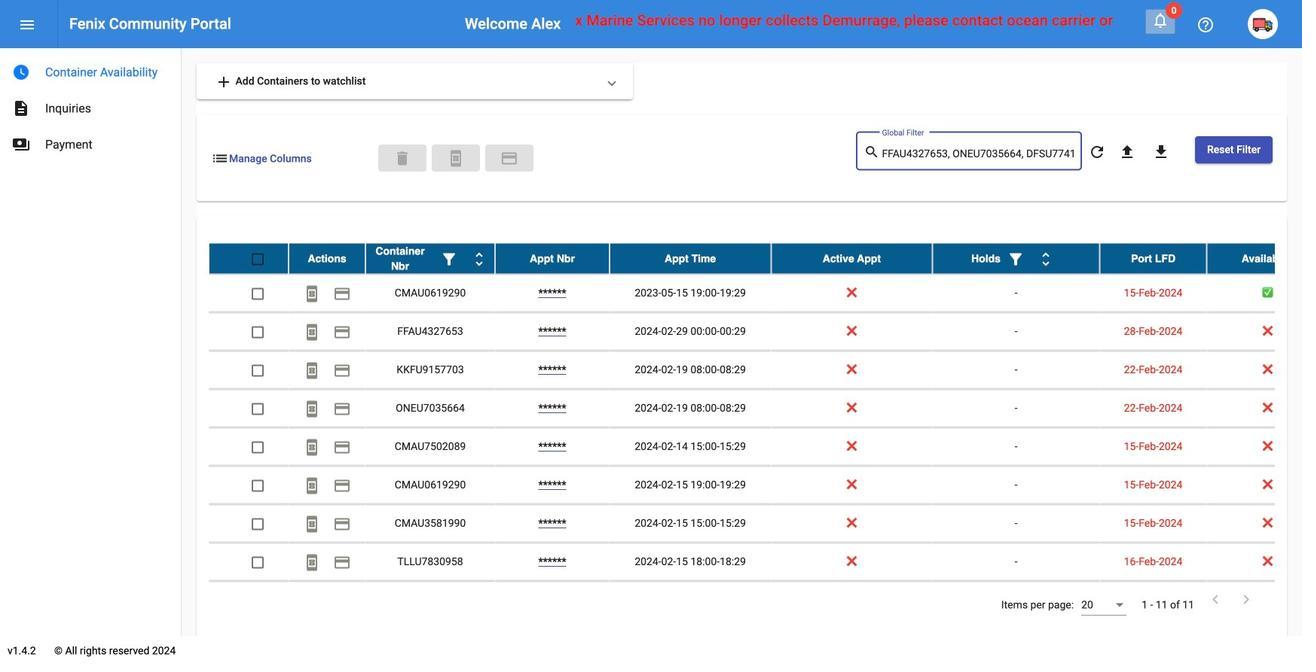 Task type: locate. For each thing, give the bounding box(es) containing it.
1 cell from the left
[[209, 582, 289, 620]]

5 row from the top
[[209, 390, 1302, 428]]

delete image
[[393, 150, 411, 168]]

7 row from the top
[[209, 467, 1302, 505]]

1 row from the top
[[209, 244, 1302, 275]]

6 cell from the left
[[771, 582, 933, 620]]

6 row from the top
[[209, 428, 1302, 467]]

grid
[[209, 244, 1302, 621]]

2 column header from the left
[[365, 244, 495, 274]]

no color image
[[1151, 11, 1170, 29], [18, 16, 36, 34], [1197, 16, 1215, 34], [12, 99, 30, 118], [1152, 143, 1170, 161], [864, 144, 882, 162], [211, 150, 229, 168], [500, 150, 518, 168], [1007, 250, 1025, 269], [1037, 250, 1055, 269], [333, 324, 351, 342], [303, 362, 321, 380], [333, 362, 351, 380], [333, 400, 351, 419], [333, 439, 351, 457], [303, 477, 321, 495], [333, 477, 351, 495], [303, 554, 321, 572], [1206, 591, 1225, 609], [1237, 591, 1255, 609]]

10 row from the top
[[209, 582, 1302, 621]]

column header
[[289, 244, 365, 274], [365, 244, 495, 274], [495, 244, 610, 274], [610, 244, 771, 274], [771, 244, 933, 274], [933, 244, 1100, 274], [1100, 244, 1207, 274], [1207, 244, 1302, 274]]

Global Watchlist Filter field
[[882, 148, 1074, 160]]

3 column header from the left
[[495, 244, 610, 274]]

9 row from the top
[[209, 544, 1302, 582]]

no color image
[[12, 63, 30, 81], [215, 73, 233, 91], [12, 136, 30, 154], [1088, 143, 1106, 161], [1118, 143, 1136, 161], [447, 150, 465, 168], [440, 250, 458, 269], [470, 250, 488, 269], [303, 285, 321, 303], [333, 285, 351, 303], [303, 324, 321, 342], [303, 400, 321, 419], [303, 439, 321, 457], [303, 516, 321, 534], [333, 516, 351, 534], [333, 554, 351, 572]]

8 column header from the left
[[1207, 244, 1302, 274]]

row
[[209, 244, 1302, 275], [209, 275, 1302, 313], [209, 313, 1302, 352], [209, 352, 1302, 390], [209, 390, 1302, 428], [209, 428, 1302, 467], [209, 467, 1302, 505], [209, 505, 1302, 544], [209, 544, 1302, 582], [209, 582, 1302, 621]]

9 cell from the left
[[1207, 582, 1302, 620]]

7 column header from the left
[[1100, 244, 1207, 274]]

2 row from the top
[[209, 275, 1302, 313]]

cell
[[209, 582, 289, 620], [289, 582, 365, 620], [365, 582, 495, 620], [495, 582, 610, 620], [610, 582, 771, 620], [771, 582, 933, 620], [933, 582, 1100, 620], [1100, 582, 1207, 620], [1207, 582, 1302, 620]]

7 cell from the left
[[933, 582, 1100, 620]]

navigation
[[0, 48, 181, 163]]

2 cell from the left
[[289, 582, 365, 620]]



Task type: describe. For each thing, give the bounding box(es) containing it.
5 cell from the left
[[610, 582, 771, 620]]

4 column header from the left
[[610, 244, 771, 274]]

4 row from the top
[[209, 352, 1302, 390]]

4 cell from the left
[[495, 582, 610, 620]]

3 cell from the left
[[365, 582, 495, 620]]

3 row from the top
[[209, 313, 1302, 352]]

8 row from the top
[[209, 505, 1302, 544]]

6 column header from the left
[[933, 244, 1100, 274]]

5 column header from the left
[[771, 244, 933, 274]]

1 column header from the left
[[289, 244, 365, 274]]

8 cell from the left
[[1100, 582, 1207, 620]]



Task type: vqa. For each thing, say whether or not it's contained in the screenshot.
rights
no



